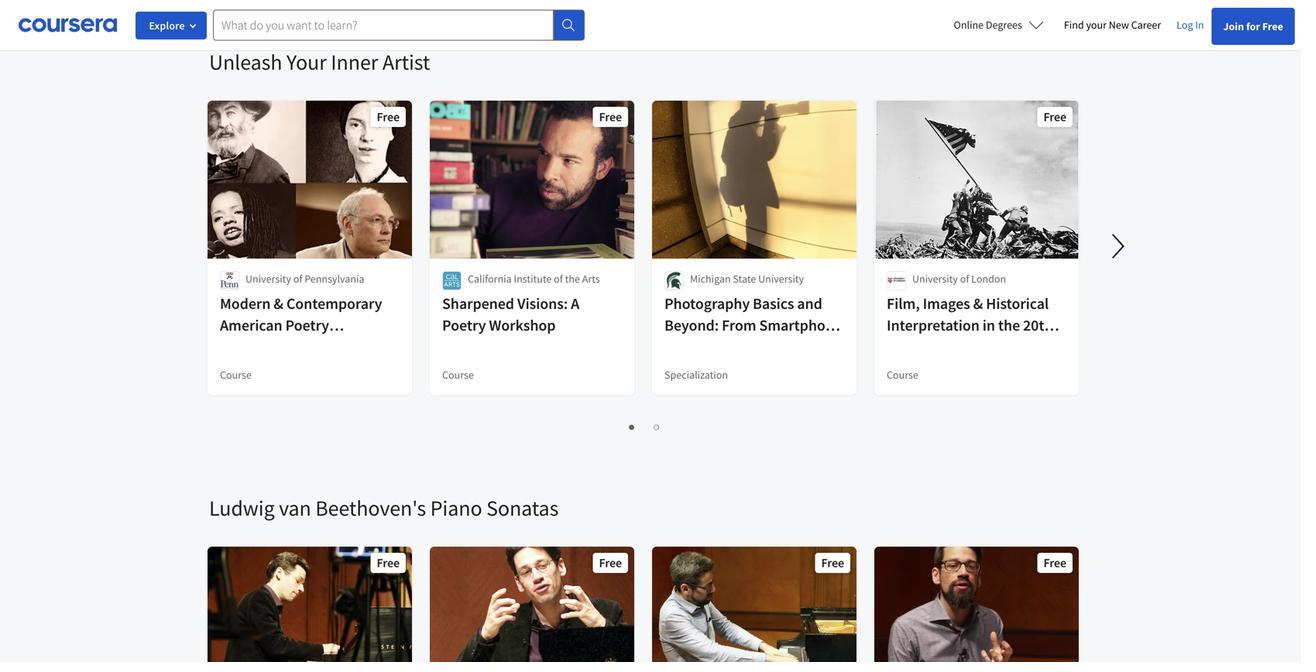 Task type: locate. For each thing, give the bounding box(es) containing it.
20th
[[1023, 316, 1053, 335]]

the right "in"
[[998, 316, 1020, 335]]

career
[[1132, 18, 1161, 32]]

2 horizontal spatial university
[[913, 272, 958, 286]]

university of london image
[[887, 271, 906, 291]]

arts
[[582, 272, 600, 286]]

2 & from the left
[[973, 294, 983, 313]]

of left pennsylvania
[[293, 272, 302, 286]]

1 course from the left
[[220, 368, 252, 382]]

poetry inside sharpened visions: a poetry workshop
[[442, 316, 486, 335]]

1 horizontal spatial course
[[442, 368, 474, 382]]

3 course from the left
[[887, 368, 919, 382]]

modern
[[220, 294, 271, 313]]

poetry inside modern & contemporary american poetry ("modpo")
[[285, 316, 329, 335]]

& right modern
[[274, 294, 283, 313]]

3 university from the left
[[913, 272, 958, 286]]

0 horizontal spatial course
[[220, 368, 252, 382]]

unleash
[[209, 48, 282, 76]]

2 course from the left
[[442, 368, 474, 382]]

0 horizontal spatial the
[[565, 272, 580, 286]]

2 horizontal spatial course
[[887, 368, 919, 382]]

1 horizontal spatial the
[[998, 316, 1020, 335]]

1 horizontal spatial poetry
[[442, 316, 486, 335]]

pennsylvania
[[305, 272, 365, 286]]

artist
[[383, 48, 430, 76]]

join for free link
[[1212, 8, 1295, 45]]

explore
[[149, 19, 185, 33]]

poetry down sharpened on the top
[[442, 316, 486, 335]]

0 horizontal spatial poetry
[[285, 316, 329, 335]]

university up basics at the right
[[759, 272, 804, 286]]

piano
[[430, 495, 482, 522]]

beyond:
[[665, 316, 719, 335]]

state
[[733, 272, 756, 286]]

course down century:
[[887, 368, 919, 382]]

ludwig
[[209, 495, 275, 522]]

online
[[954, 18, 984, 32]]

poetry down contemporary at the top left of the page
[[285, 316, 329, 335]]

institute
[[514, 272, 552, 286]]

&
[[274, 294, 283, 313], [973, 294, 983, 313]]

images
[[923, 294, 970, 313]]

2 horizontal spatial of
[[960, 272, 969, 286]]

1 horizontal spatial &
[[973, 294, 983, 313]]

0 horizontal spatial of
[[293, 272, 302, 286]]

2 university from the left
[[759, 272, 804, 286]]

list containing 1
[[209, 417, 1081, 435]]

course down ("modpo")
[[220, 368, 252, 382]]

1 horizontal spatial of
[[554, 272, 563, 286]]

1 university from the left
[[246, 272, 291, 286]]

of for film,
[[960, 272, 969, 286]]

university for film,
[[913, 272, 958, 286]]

dslr
[[681, 337, 716, 357]]

of
[[293, 272, 302, 286], [554, 272, 563, 286], [960, 272, 969, 286]]

1 horizontal spatial university
[[759, 272, 804, 286]]

log in link
[[1169, 15, 1212, 34]]

university up 'images'
[[913, 272, 958, 286]]

next slide image
[[1100, 228, 1137, 265]]

michigan state university
[[690, 272, 804, 286]]

of left 'london'
[[960, 272, 969, 286]]

photography basics and beyond: from smartphone to dslr
[[665, 294, 842, 357]]

contemporary
[[287, 294, 382, 313]]

1 free link from the left
[[206, 545, 414, 662]]

modern & contemporary american poetry ("modpo")
[[220, 294, 382, 357]]

join for free
[[1224, 19, 1284, 33]]

university of pennsylvania image
[[220, 271, 239, 291]]

course
[[220, 368, 252, 382], [442, 368, 474, 382], [887, 368, 919, 382]]

california institute of the arts image
[[442, 271, 462, 291]]

poetry
[[285, 316, 329, 335], [442, 316, 486, 335]]

2 of from the left
[[554, 272, 563, 286]]

1 & from the left
[[274, 294, 283, 313]]

ludwig van beethoven's piano sonatas carousel element
[[201, 448, 1301, 662]]

unleash your inner artist
[[209, 48, 430, 76]]

1 of from the left
[[293, 272, 302, 286]]

degrees
[[986, 18, 1022, 32]]

log
[[1177, 18, 1193, 32]]

never
[[887, 359, 926, 378]]

1 vertical spatial the
[[998, 316, 1020, 335]]

to
[[665, 337, 678, 357]]

find your new career link
[[1057, 15, 1169, 35]]

0 horizontal spatial &
[[274, 294, 283, 313]]

list
[[209, 417, 1081, 435]]

for
[[1247, 19, 1261, 33]]

& up "in"
[[973, 294, 983, 313]]

the inside film, images & historical interpretation in the 20th century: the camera never lies
[[998, 316, 1020, 335]]

university up modern
[[246, 272, 291, 286]]

historical
[[986, 294, 1049, 313]]

michigan
[[690, 272, 731, 286]]

None search field
[[213, 10, 585, 41]]

your
[[1086, 18, 1107, 32]]

the left arts
[[565, 272, 580, 286]]

course down sharpened on the top
[[442, 368, 474, 382]]

3 of from the left
[[960, 272, 969, 286]]

the
[[565, 272, 580, 286], [998, 316, 1020, 335]]

university of london
[[913, 272, 1006, 286]]

course for film, images & historical interpretation in the 20th century: the camera never lies
[[887, 368, 919, 382]]

free link
[[206, 545, 414, 662], [428, 545, 636, 662], [651, 545, 858, 662], [873, 545, 1081, 662]]

1 poetry from the left
[[285, 316, 329, 335]]

coursera image
[[19, 13, 117, 37]]

2 poetry from the left
[[442, 316, 486, 335]]

university
[[246, 272, 291, 286], [759, 272, 804, 286], [913, 272, 958, 286]]

& inside modern & contemporary american poetry ("modpo")
[[274, 294, 283, 313]]

film,
[[887, 294, 920, 313]]

free
[[1263, 19, 1284, 33], [377, 109, 400, 125], [599, 109, 622, 125], [1044, 109, 1067, 125], [377, 555, 400, 571], [599, 555, 622, 571], [822, 555, 844, 571], [1044, 555, 1067, 571]]

What do you want to learn? text field
[[213, 10, 554, 41]]

of right 'institute'
[[554, 272, 563, 286]]

michigan state university image
[[665, 271, 684, 291]]

camera
[[975, 337, 1026, 357]]

online degrees
[[954, 18, 1022, 32]]

0 vertical spatial the
[[565, 272, 580, 286]]

0 horizontal spatial university
[[246, 272, 291, 286]]

university of pennsylvania
[[246, 272, 365, 286]]



Task type: vqa. For each thing, say whether or not it's contained in the screenshot.
"Students" within . Students with diverse educational backgrounds, ranging from finance and economics to architecture and literature, contribute to the program's composition.
no



Task type: describe. For each thing, give the bounding box(es) containing it.
in
[[1196, 18, 1204, 32]]

4 free link from the left
[[873, 545, 1081, 662]]

unleash your inner artist carousel element
[[201, 2, 1301, 448]]

your
[[287, 48, 327, 76]]

of for modern
[[293, 272, 302, 286]]

course for sharpened visions: a poetry workshop
[[442, 368, 474, 382]]

in
[[983, 316, 995, 335]]

beethoven's
[[315, 495, 426, 522]]

find your new career
[[1064, 18, 1161, 32]]

from
[[722, 316, 757, 335]]

list inside unleash your inner artist carousel element
[[209, 417, 1081, 435]]

2 free link from the left
[[428, 545, 636, 662]]

workshop
[[489, 316, 556, 335]]

2 button
[[646, 418, 664, 435]]

sharpened visions: a poetry workshop
[[442, 294, 580, 335]]

ludwig van beethoven's piano sonatas
[[209, 495, 559, 522]]

new
[[1109, 18, 1129, 32]]

film, images & historical interpretation in the 20th century: the camera never lies
[[887, 294, 1053, 378]]

lies
[[929, 359, 955, 378]]

smartphone
[[760, 316, 842, 335]]

inner
[[331, 48, 378, 76]]

specialization
[[665, 368, 728, 382]]

course for modern & contemporary american poetry ("modpo")
[[220, 368, 252, 382]]

explore button
[[136, 12, 207, 40]]

1
[[626, 419, 632, 434]]

basics
[[753, 294, 794, 313]]

and
[[797, 294, 823, 313]]

university for modern
[[246, 272, 291, 286]]

1 button
[[621, 418, 640, 435]]

american
[[220, 316, 282, 335]]

century:
[[887, 337, 944, 357]]

sonatas
[[487, 495, 559, 522]]

log in
[[1177, 18, 1204, 32]]

photography
[[665, 294, 750, 313]]

sharpened
[[442, 294, 514, 313]]

("modpo")
[[220, 337, 290, 357]]

a
[[571, 294, 580, 313]]

van
[[279, 495, 311, 522]]

& inside film, images & historical interpretation in the 20th century: the camera never lies
[[973, 294, 983, 313]]

3 free link from the left
[[651, 545, 858, 662]]

california institute of the arts
[[468, 272, 600, 286]]

join
[[1224, 19, 1244, 33]]

the
[[947, 337, 972, 357]]

visions:
[[517, 294, 568, 313]]

find
[[1064, 18, 1084, 32]]

california
[[468, 272, 512, 286]]

london
[[972, 272, 1006, 286]]

online degrees button
[[942, 8, 1057, 42]]

interpretation
[[887, 316, 980, 335]]

2
[[650, 419, 657, 434]]



